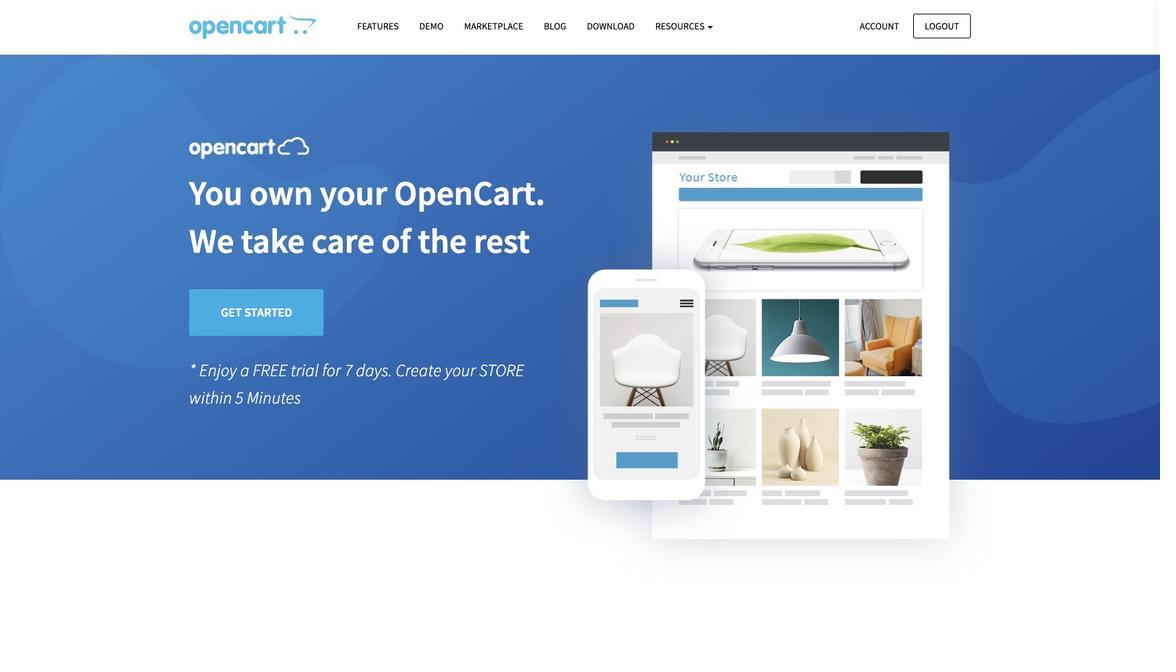 Task type: vqa. For each thing, say whether or not it's contained in the screenshot.
shopping basket image
no



Task type: locate. For each thing, give the bounding box(es) containing it.
get
[[221, 304, 242, 320]]

blog
[[544, 20, 566, 32]]

account link
[[848, 13, 911, 38]]

0 vertical spatial your
[[320, 171, 387, 214]]

your
[[320, 171, 387, 214], [445, 360, 476, 382]]

your up care
[[320, 171, 387, 214]]

1 vertical spatial your
[[445, 360, 476, 382]]

5
[[235, 387, 244, 409]]

get started link
[[189, 289, 324, 336]]

days.
[[356, 360, 393, 382]]

opencart cloud image
[[189, 14, 316, 39]]

1 horizontal spatial your
[[445, 360, 476, 382]]

care
[[312, 219, 375, 262]]

of
[[382, 219, 411, 262]]

minutes
[[247, 387, 301, 409]]

demo
[[419, 20, 444, 32]]

your left store
[[445, 360, 476, 382]]

a
[[240, 360, 250, 382]]

0 horizontal spatial your
[[320, 171, 387, 214]]

rest
[[474, 219, 530, 262]]

features
[[357, 20, 399, 32]]

take
[[241, 219, 305, 262]]

for
[[322, 360, 341, 382]]

resources
[[655, 20, 707, 32]]

own
[[250, 171, 313, 214]]

you
[[189, 171, 243, 214]]

the
[[418, 219, 467, 262]]



Task type: describe. For each thing, give the bounding box(es) containing it.
opencart.
[[394, 171, 545, 214]]

trial
[[291, 360, 319, 382]]

enjoy
[[199, 360, 237, 382]]

marketplace
[[464, 20, 524, 32]]

marketplace link
[[454, 14, 534, 38]]

blog link
[[534, 14, 577, 38]]

demo link
[[409, 14, 454, 38]]

7
[[345, 360, 353, 382]]

download
[[587, 20, 635, 32]]

your inside you own your opencart. we take care of the rest
[[320, 171, 387, 214]]

store
[[479, 360, 524, 382]]

free
[[253, 360, 287, 382]]

started
[[244, 304, 292, 320]]

within
[[189, 387, 232, 409]]

*
[[189, 360, 196, 382]]

download link
[[577, 14, 645, 38]]

account
[[860, 20, 900, 32]]

logout
[[925, 20, 960, 32]]

we
[[189, 219, 234, 262]]

you own your opencart. we take care of the rest
[[189, 171, 545, 262]]

resources link
[[645, 14, 724, 38]]

your inside * enjoy a free trial for 7 days. create your store within 5 minutes
[[445, 360, 476, 382]]

features link
[[347, 14, 409, 38]]

create
[[396, 360, 442, 382]]

get started
[[221, 304, 292, 320]]

* enjoy a free trial for 7 days. create your store within 5 minutes
[[189, 360, 524, 409]]

logout link
[[913, 13, 971, 38]]



